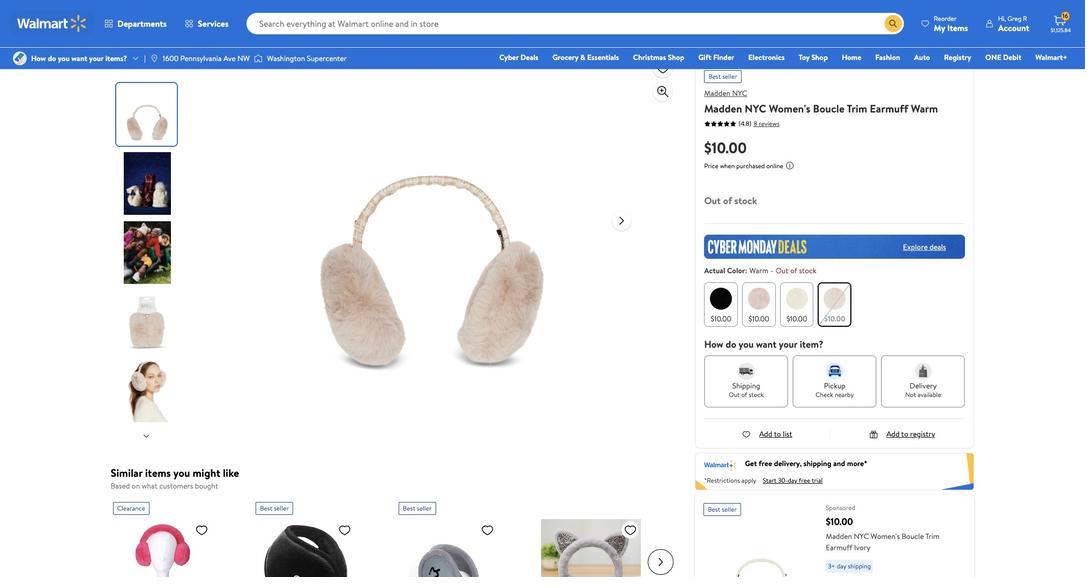Task type: describe. For each thing, give the bounding box(es) containing it.
how for how do you want your item?
[[705, 338, 724, 351]]

next media item image
[[616, 214, 629, 227]]

to for registry
[[902, 429, 909, 440]]

pennsylvania
[[180, 53, 222, 64]]

Search search field
[[246, 13, 905, 34]]

2 product group from the left
[[256, 498, 375, 578]]

do for how do you want your items?
[[48, 53, 56, 64]]

madden nyc women's boucle trim earmuff warm - image 4 of 6 image
[[116, 291, 179, 353]]

boucle for ivory
[[902, 531, 925, 542]]

greg
[[1008, 14, 1022, 23]]

start
[[763, 476, 777, 485]]

one debit link
[[981, 51, 1027, 63]]

available
[[918, 390, 942, 400]]

of inside shipping out of stock
[[742, 390, 748, 400]]

electronics
[[749, 52, 785, 63]]

check
[[816, 390, 834, 400]]

8
[[754, 119, 758, 128]]

customers
[[159, 481, 193, 492]]

list
[[783, 429, 793, 440]]

christmas
[[633, 52, 667, 63]]

supercenter
[[307, 53, 347, 64]]

delivery
[[910, 381, 938, 391]]

pickup check nearby
[[816, 381, 855, 400]]

legal information image
[[786, 161, 795, 170]]

madden nyc women's boucle trim earmuff warm - image 2 of 6 image
[[116, 152, 179, 215]]

best inside the $10.00 group
[[708, 505, 721, 514]]

start 30-day free trial
[[763, 476, 823, 485]]

day inside get free delivery, shipping and more* 'banner'
[[788, 476, 798, 485]]

explore deals link
[[899, 237, 951, 257]]

madden nyc women's boucle trim earmuff warm - image 5 of 6 image
[[116, 360, 179, 423]]

bought
[[195, 481, 218, 492]]

toy shop
[[799, 52, 828, 63]]

want for item?
[[757, 338, 777, 351]]

ave
[[224, 53, 236, 64]]

intent image for pickup image
[[827, 363, 844, 380]]

home
[[842, 52, 862, 63]]

trial
[[812, 476, 823, 485]]

grocery & essentials
[[553, 52, 620, 63]]

actual
[[705, 265, 726, 276]]

washington
[[267, 53, 305, 64]]

home link
[[838, 51, 867, 63]]

delivery,
[[775, 458, 802, 469]]

might
[[193, 466, 221, 480]]

best seller up mxkf ear warmer unisex classic fleece ear muffs winter accessory outdoor polar fleece/kints winter earmuffs image
[[260, 504, 289, 513]]

actual color : warm - out of stock
[[705, 265, 817, 276]]

add to list
[[760, 429, 793, 440]]

madden nyc women's boucle trim earmuff warm - image 3 of 6 image
[[116, 221, 179, 284]]

nw
[[238, 53, 250, 64]]

$10.00 group
[[696, 495, 975, 578]]

intent image for delivery image
[[915, 363, 932, 380]]

registry link
[[940, 51, 977, 63]]

add to favorites list, mxkf ear warmer unisex classic fleece ear muffs winter accessory outdoor polar fleece/kints winter earmuffs image
[[338, 524, 351, 537]]

when
[[721, 161, 735, 171]]

0 vertical spatial out
[[705, 194, 721, 208]]

day inside the $10.00 group
[[837, 562, 847, 571]]

apply
[[742, 476, 757, 485]]

next slide for similar items you might like list image
[[648, 549, 674, 575]]

product group containing clearance
[[113, 498, 232, 578]]

based
[[111, 481, 130, 492]]

to for list
[[775, 429, 782, 440]]

women's for ivory
[[871, 531, 901, 542]]

ad disclaimer and feedback for skylinedisplayad image
[[967, 23, 975, 32]]

gift
[[699, 52, 712, 63]]

do for how do you want your item?
[[726, 338, 737, 351]]

your for item?
[[779, 338, 798, 351]]

ivory
[[855, 543, 871, 553]]

shipping inside 'banner'
[[804, 458, 832, 469]]

add to registry
[[887, 429, 936, 440]]

services
[[198, 18, 229, 29]]

items
[[145, 466, 171, 480]]

fashion link
[[871, 51, 906, 63]]

toy
[[799, 52, 810, 63]]

on
[[132, 481, 140, 492]]

boucle for warm
[[814, 101, 845, 116]]

$10.00 down actual
[[711, 314, 732, 324]]

you for similar items you might like based on what customers bought
[[173, 466, 190, 480]]

add to registry button
[[870, 429, 936, 440]]

2 $10.00 button from the left
[[743, 283, 776, 327]]

shipping out of stock
[[729, 381, 764, 400]]

how do you want your item?
[[705, 338, 824, 351]]

out inside shipping out of stock
[[729, 390, 740, 400]]

seller inside the $10.00 group
[[722, 505, 737, 514]]

2 horizontal spatial out
[[776, 265, 789, 276]]

like
[[223, 466, 239, 480]]

intent image for shipping image
[[738, 363, 755, 380]]

shop for toy shop
[[812, 52, 828, 63]]

get
[[745, 458, 758, 469]]

1600 pennsylvania ave nw
[[163, 53, 250, 64]]

out of stock
[[705, 194, 758, 208]]

shop for christmas shop
[[668, 52, 685, 63]]

(4.8) 8 reviews
[[739, 119, 780, 128]]

*restrictions apply
[[705, 476, 757, 485]]

explore deals
[[904, 242, 947, 252]]

stock inside shipping out of stock
[[749, 390, 764, 400]]

hi,
[[999, 14, 1007, 23]]

items?
[[105, 53, 127, 64]]

account
[[999, 22, 1030, 34]]

seller up whiteleopard winter faux rabbit fur ear muffs - unisex cozy ear warmers image
[[417, 504, 432, 513]]

similar
[[111, 466, 143, 480]]

color
[[728, 265, 746, 276]]

services button
[[176, 11, 238, 36]]

0 vertical spatial nyc
[[733, 88, 748, 99]]

toy shop link
[[794, 51, 833, 63]]

madden nyc madden nyc women's boucle trim earmuff warm
[[705, 88, 939, 116]]

essentials
[[588, 52, 620, 63]]

registry
[[911, 429, 936, 440]]

madden for warm
[[705, 101, 743, 116]]

registry
[[945, 52, 972, 63]]

grocery & essentials link
[[548, 51, 624, 63]]

earmuff for warm
[[871, 101, 909, 116]]

walmart plus image
[[705, 459, 737, 472]]

madden nyc women's boucle trim earmuff ivory image
[[704, 521, 818, 578]]

$10.00 up when
[[705, 137, 747, 158]]

trim for ivory
[[926, 531, 940, 542]]

$10.00 inside sponsored $10.00 madden nyc women's boucle trim earmuff ivory
[[826, 515, 854, 529]]

$1,125.84
[[1052, 26, 1072, 34]]

walmart+ link
[[1031, 51, 1073, 63]]

gift finder
[[699, 52, 735, 63]]

shipping
[[733, 381, 761, 391]]



Task type: vqa. For each thing, say whether or not it's contained in the screenshot.


Task type: locate. For each thing, give the bounding box(es) containing it.
zoom image modal image
[[657, 85, 670, 98]]

christmas shop
[[633, 52, 685, 63]]

1 horizontal spatial trim
[[926, 531, 940, 542]]

how
[[31, 53, 46, 64], [705, 338, 724, 351]]

actual color list
[[703, 280, 968, 329]]

purchased
[[737, 161, 765, 171]]

more*
[[848, 458, 868, 469]]

0 horizontal spatial of
[[724, 194, 733, 208]]

trim
[[847, 101, 868, 116], [926, 531, 940, 542]]

 image
[[150, 54, 159, 63]]

women's inside sponsored $10.00 madden nyc women's boucle trim earmuff ivory
[[871, 531, 901, 542]]

trim inside madden nyc madden nyc women's boucle trim earmuff warm
[[847, 101, 868, 116]]

deals
[[930, 242, 947, 252]]

r
[[1024, 14, 1028, 23]]

to left the list
[[775, 429, 782, 440]]

best
[[709, 72, 721, 81], [260, 504, 273, 513], [403, 504, 416, 513], [708, 505, 721, 514]]

washington supercenter
[[267, 53, 347, 64]]

my
[[935, 22, 946, 34]]

 image right nw
[[254, 53, 263, 64]]

1 vertical spatial warm
[[750, 265, 769, 276]]

women's inside madden nyc madden nyc women's boucle trim earmuff warm
[[769, 101, 811, 116]]

$10.00 up the how do you want your item?
[[749, 314, 770, 324]]

shop right christmas
[[668, 52, 685, 63]]

cyber deals link
[[495, 51, 544, 63]]

0 horizontal spatial women's
[[769, 101, 811, 116]]

how for how do you want your items?
[[31, 53, 46, 64]]

sponsored for sponsored
[[935, 23, 964, 32]]

reviews
[[759, 119, 780, 128]]

madden down gift finder
[[705, 88, 731, 99]]

best seller up madden nyc link
[[709, 72, 738, 81]]

madden for ivory
[[826, 531, 853, 542]]

nyc up (4.8)
[[733, 88, 748, 99]]

1 horizontal spatial women's
[[871, 531, 901, 542]]

0 vertical spatial stock
[[735, 194, 758, 208]]

1 horizontal spatial product group
[[256, 498, 375, 578]]

finder
[[714, 52, 735, 63]]

want for items?
[[71, 53, 87, 64]]

1 vertical spatial do
[[726, 338, 737, 351]]

0 vertical spatial sponsored
[[935, 23, 964, 32]]

2 shop from the left
[[812, 52, 828, 63]]

1 horizontal spatial add
[[887, 429, 900, 440]]

your left items?
[[89, 53, 104, 64]]

add to favorites list, whiteleopard winter faux rabbit fur ear muffs - unisex cozy ear warmers image
[[481, 524, 494, 537]]

1 vertical spatial madden
[[705, 101, 743, 116]]

whiteleopard winter faux rabbit fur ear muffs - unisex cozy ear warmers image
[[399, 519, 499, 578]]

best seller up whiteleopard winter faux rabbit fur ear muffs - unisex cozy ear warmers image
[[403, 504, 432, 513]]

3+ day shipping
[[829, 562, 872, 571]]

1 to from the left
[[775, 429, 782, 440]]

best seller inside the $10.00 group
[[708, 505, 737, 514]]

nyc
[[733, 88, 748, 99], [745, 101, 767, 116], [854, 531, 870, 542]]

shop
[[668, 52, 685, 63], [812, 52, 828, 63]]

add to favorites list, musuos women ear muffs winter warm plush cat sequin earmuffs snow outdoor image
[[624, 524, 637, 537]]

0 horizontal spatial add
[[760, 429, 773, 440]]

boucle inside madden nyc madden nyc women's boucle trim earmuff warm
[[814, 101, 845, 116]]

1 add from the left
[[760, 429, 773, 440]]

out down price
[[705, 194, 721, 208]]

you inside similar items you might like based on what customers bought
[[173, 466, 190, 480]]

gift finder link
[[694, 51, 740, 63]]

madden inside sponsored $10.00 madden nyc women's boucle trim earmuff ivory
[[826, 531, 853, 542]]

1 vertical spatial earmuff
[[826, 543, 853, 553]]

add for add to registry
[[887, 429, 900, 440]]

0 vertical spatial how
[[31, 53, 46, 64]]

clearance
[[117, 504, 145, 513]]

 image
[[13, 51, 27, 65], [254, 53, 263, 64]]

how do you want your items?
[[31, 53, 127, 64]]

shipping down ivory
[[849, 562, 872, 571]]

musuos women ear muffs winter warm plush cat sequin earmuffs snow outdoor image
[[542, 519, 642, 578]]

2 vertical spatial you
[[173, 466, 190, 480]]

0 horizontal spatial day
[[788, 476, 798, 485]]

1 horizontal spatial of
[[742, 390, 748, 400]]

*restrictions
[[705, 476, 741, 485]]

0 vertical spatial trim
[[847, 101, 868, 116]]

electronics link
[[744, 51, 790, 63]]

earmuff for ivory
[[826, 543, 853, 553]]

earmuff inside madden nyc madden nyc women's boucle trim earmuff warm
[[871, 101, 909, 116]]

0 horizontal spatial earmuff
[[826, 543, 853, 553]]

of down when
[[724, 194, 733, 208]]

0 horizontal spatial you
[[58, 53, 70, 64]]

free left trial
[[799, 476, 811, 485]]

1 vertical spatial women's
[[871, 531, 901, 542]]

delivery not available
[[906, 381, 942, 400]]

1 vertical spatial nyc
[[745, 101, 767, 116]]

0 vertical spatial warm
[[912, 101, 939, 116]]

you up the intent image for shipping
[[739, 338, 754, 351]]

next image image
[[142, 432, 151, 441]]

0 horizontal spatial to
[[775, 429, 782, 440]]

get free delivery, shipping and more*
[[745, 458, 868, 469]]

out down the intent image for shipping
[[729, 390, 740, 400]]

1 vertical spatial out
[[776, 265, 789, 276]]

out
[[705, 194, 721, 208], [776, 265, 789, 276], [729, 390, 740, 400]]

christmas shop link
[[629, 51, 690, 63]]

cyber deals
[[500, 52, 539, 63]]

1 $10.00 button from the left
[[705, 283, 738, 327]]

want left "item?"
[[757, 338, 777, 351]]

want left items?
[[71, 53, 87, 64]]

nyc for ivory
[[854, 531, 870, 542]]

do up "shipping"
[[726, 338, 737, 351]]

3 $10.00 button from the left
[[781, 283, 814, 327]]

and
[[834, 458, 846, 469]]

0 vertical spatial want
[[71, 53, 87, 64]]

seller up mxkf ear warmer unisex classic fleece ear muffs winter accessory outdoor polar fleece/kints winter earmuffs image
[[274, 504, 289, 513]]

you
[[58, 53, 70, 64], [739, 338, 754, 351], [173, 466, 190, 480]]

0 horizontal spatial trim
[[847, 101, 868, 116]]

sponsored left ad disclaimer and feedback for skylinedisplayad image on the right top of page
[[935, 23, 964, 32]]

item?
[[800, 338, 824, 351]]

0 vertical spatial earmuff
[[871, 101, 909, 116]]

0 vertical spatial do
[[48, 53, 56, 64]]

0 vertical spatial you
[[58, 53, 70, 64]]

0 vertical spatial women's
[[769, 101, 811, 116]]

nyc for warm
[[745, 101, 767, 116]]

items
[[948, 22, 969, 34]]

sponsored for sponsored $10.00 madden nyc women's boucle trim earmuff ivory
[[826, 503, 856, 513]]

-
[[771, 265, 774, 276]]

2 vertical spatial nyc
[[854, 531, 870, 542]]

1 vertical spatial want
[[757, 338, 777, 351]]

earmuff up "3+"
[[826, 543, 853, 553]]

$10.00
[[705, 137, 747, 158], [711, 314, 732, 324], [749, 314, 770, 324], [787, 314, 808, 324], [825, 314, 846, 324], [826, 515, 854, 529]]

of down the intent image for shipping
[[742, 390, 748, 400]]

sponsored $10.00 madden nyc women's boucle trim earmuff ivory
[[826, 503, 940, 553]]

debit
[[1004, 52, 1022, 63]]

0 vertical spatial of
[[724, 194, 733, 208]]

1 horizontal spatial shipping
[[849, 562, 872, 571]]

1 vertical spatial sponsored
[[826, 503, 856, 513]]

0 horizontal spatial want
[[71, 53, 87, 64]]

walmart+
[[1036, 52, 1068, 63]]

stock right -
[[800, 265, 817, 276]]

shipping inside the $10.00 group
[[849, 562, 872, 571]]

1 vertical spatial your
[[779, 338, 798, 351]]

warm inside madden nyc madden nyc women's boucle trim earmuff warm
[[912, 101, 939, 116]]

1 horizontal spatial out
[[729, 390, 740, 400]]

2 vertical spatial madden
[[826, 531, 853, 542]]

2 vertical spatial of
[[742, 390, 748, 400]]

0 vertical spatial your
[[89, 53, 104, 64]]

you for how do you want your items?
[[58, 53, 70, 64]]

1 horizontal spatial shop
[[812, 52, 828, 63]]

1 horizontal spatial do
[[726, 338, 737, 351]]

add left the list
[[760, 429, 773, 440]]

1 horizontal spatial your
[[779, 338, 798, 351]]

3 product group from the left
[[399, 498, 518, 578]]

$10.00 up "item?"
[[787, 314, 808, 324]]

1 vertical spatial shipping
[[849, 562, 872, 571]]

0 horizontal spatial do
[[48, 53, 56, 64]]

warm down auto link
[[912, 101, 939, 116]]

one
[[986, 52, 1002, 63]]

2 horizontal spatial you
[[739, 338, 754, 351]]

nyc up ivory
[[854, 531, 870, 542]]

seller down *restrictions apply
[[722, 505, 737, 514]]

1 product group from the left
[[113, 498, 232, 578]]

0 horizontal spatial boucle
[[814, 101, 845, 116]]

what
[[142, 481, 158, 492]]

1 horizontal spatial you
[[173, 466, 190, 480]]

2 horizontal spatial product group
[[399, 498, 518, 578]]

0 horizontal spatial shop
[[668, 52, 685, 63]]

no boundaries women's faux fur earmuffs blue metro image
[[113, 519, 213, 578]]

30-
[[779, 476, 788, 485]]

day down the delivery,
[[788, 476, 798, 485]]

hi, greg r account
[[999, 14, 1030, 34]]

(4.8)
[[739, 119, 752, 128]]

0 vertical spatial madden
[[705, 88, 731, 99]]

1 horizontal spatial want
[[757, 338, 777, 351]]

1 horizontal spatial day
[[837, 562, 847, 571]]

1 horizontal spatial  image
[[254, 53, 263, 64]]

fashion
[[876, 52, 901, 63]]

search icon image
[[890, 19, 898, 28]]

2 add from the left
[[887, 429, 900, 440]]

madden down madden nyc link
[[705, 101, 743, 116]]

1 vertical spatial stock
[[800, 265, 817, 276]]

1 vertical spatial free
[[799, 476, 811, 485]]

women's up reviews
[[769, 101, 811, 116]]

best seller down *restrictions
[[708, 505, 737, 514]]

$10.00 up intent image for pickup
[[825, 314, 846, 324]]

price
[[705, 161, 719, 171]]

1 horizontal spatial warm
[[912, 101, 939, 116]]

madden up "3+"
[[826, 531, 853, 542]]

1 vertical spatial day
[[837, 562, 847, 571]]

you up customers
[[173, 466, 190, 480]]

not
[[906, 390, 917, 400]]

one debit
[[986, 52, 1022, 63]]

 image for washington supercenter
[[254, 53, 263, 64]]

departments
[[117, 18, 167, 29]]

reorder
[[935, 14, 957, 23]]

cyber monday deals image
[[705, 235, 966, 259]]

boucle
[[814, 101, 845, 116], [902, 531, 925, 542]]

pickup
[[825, 381, 846, 391]]

0 vertical spatial day
[[788, 476, 798, 485]]

day right "3+"
[[837, 562, 847, 571]]

mxkf ear warmer unisex classic fleece ear muffs winter accessory outdoor polar fleece/kints winter earmuffs image
[[256, 519, 356, 578]]

0 vertical spatial shipping
[[804, 458, 832, 469]]

0 horizontal spatial your
[[89, 53, 104, 64]]

1 shop from the left
[[668, 52, 685, 63]]

get free delivery, shipping and more* banner
[[696, 453, 975, 491]]

departments button
[[95, 11, 176, 36]]

sponsored down get free delivery, shipping and more* 'banner'
[[826, 503, 856, 513]]

&
[[581, 52, 586, 63]]

nyc up 8
[[745, 101, 767, 116]]

1 horizontal spatial how
[[705, 338, 724, 351]]

walmart image
[[17, 15, 87, 32]]

best seller
[[709, 72, 738, 81], [260, 504, 289, 513], [403, 504, 432, 513], [708, 505, 737, 514]]

:
[[746, 265, 748, 276]]

|
[[144, 53, 146, 64]]

online
[[767, 161, 784, 171]]

grocery
[[553, 52, 579, 63]]

2 vertical spatial out
[[729, 390, 740, 400]]

0 horizontal spatial sponsored
[[826, 503, 856, 513]]

your for items?
[[89, 53, 104, 64]]

madden nyc women's boucle trim earmuff warm - image 1 of 6 image
[[116, 83, 179, 146]]

warm
[[912, 101, 939, 116], [750, 265, 769, 276]]

nearby
[[835, 390, 855, 400]]

madden nyc link
[[705, 88, 748, 99]]

of right -
[[791, 265, 798, 276]]

women's up 3+ day shipping
[[871, 531, 901, 542]]

sponsored inside sponsored $10.00 madden nyc women's boucle trim earmuff ivory
[[826, 503, 856, 513]]

1 horizontal spatial to
[[902, 429, 909, 440]]

do down walmart image
[[48, 53, 56, 64]]

1600
[[163, 53, 179, 64]]

1 vertical spatial of
[[791, 265, 798, 276]]

out right -
[[776, 265, 789, 276]]

 image for how do you want your items?
[[13, 51, 27, 65]]

sponsored
[[935, 23, 964, 32], [826, 503, 856, 513]]

1 vertical spatial you
[[739, 338, 754, 351]]

2 to from the left
[[902, 429, 909, 440]]

$10.00 button
[[705, 283, 738, 327], [743, 283, 776, 327], [781, 283, 814, 327], [819, 283, 852, 327]]

0 horizontal spatial out
[[705, 194, 721, 208]]

add for add to list
[[760, 429, 773, 440]]

0 horizontal spatial  image
[[13, 51, 27, 65]]

to left 'registry'
[[902, 429, 909, 440]]

1 horizontal spatial free
[[799, 476, 811, 485]]

you down walmart image
[[58, 53, 70, 64]]

1 vertical spatial boucle
[[902, 531, 925, 542]]

warm right :
[[750, 265, 769, 276]]

your left "item?"
[[779, 338, 798, 351]]

0 vertical spatial free
[[759, 458, 773, 469]]

$10.00 up "3+"
[[826, 515, 854, 529]]

2 vertical spatial stock
[[749, 390, 764, 400]]

stock down the intent image for shipping
[[749, 390, 764, 400]]

add to favorites list, no boundaries women's faux fur earmuffs blue metro image
[[195, 524, 208, 537]]

boucle inside sponsored $10.00 madden nyc women's boucle trim earmuff ivory
[[902, 531, 925, 542]]

1 vertical spatial trim
[[926, 531, 940, 542]]

trim for warm
[[847, 101, 868, 116]]

0 horizontal spatial shipping
[[804, 458, 832, 469]]

0 horizontal spatial product group
[[113, 498, 232, 578]]

free right get
[[759, 458, 773, 469]]

you for how do you want your item?
[[739, 338, 754, 351]]

0 horizontal spatial warm
[[750, 265, 769, 276]]

product group
[[113, 498, 232, 578], [256, 498, 375, 578], [399, 498, 518, 578]]

shop right toy
[[812, 52, 828, 63]]

1 horizontal spatial boucle
[[902, 531, 925, 542]]

seller up madden nyc link
[[723, 72, 738, 81]]

2 horizontal spatial of
[[791, 265, 798, 276]]

madden nyc women's boucle trim earmuff warm image
[[261, 56, 604, 400]]

stock down the price when purchased online
[[735, 194, 758, 208]]

nyc inside sponsored $10.00 madden nyc women's boucle trim earmuff ivory
[[854, 531, 870, 542]]

0 horizontal spatial free
[[759, 458, 773, 469]]

1 vertical spatial how
[[705, 338, 724, 351]]

add to favorites list, madden nyc women's boucle trim earmuff warm image
[[657, 61, 670, 75]]

0 vertical spatial boucle
[[814, 101, 845, 116]]

madden
[[705, 88, 731, 99], [705, 101, 743, 116], [826, 531, 853, 542]]

4 $10.00 button from the left
[[819, 283, 852, 327]]

shipping up trial
[[804, 458, 832, 469]]

earmuff inside sponsored $10.00 madden nyc women's boucle trim earmuff ivory
[[826, 543, 853, 553]]

earmuff down the fashion in the top of the page
[[871, 101, 909, 116]]

trim inside sponsored $10.00 madden nyc women's boucle trim earmuff ivory
[[926, 531, 940, 542]]

add to list button
[[743, 429, 793, 440]]

1 horizontal spatial earmuff
[[871, 101, 909, 116]]

auto
[[915, 52, 931, 63]]

0 horizontal spatial how
[[31, 53, 46, 64]]

women's for warm
[[769, 101, 811, 116]]

to
[[775, 429, 782, 440], [902, 429, 909, 440]]

 image down walmart image
[[13, 51, 27, 65]]

1 horizontal spatial sponsored
[[935, 23, 964, 32]]

add left 'registry'
[[887, 429, 900, 440]]

Walmart Site-Wide search field
[[246, 13, 905, 34]]



